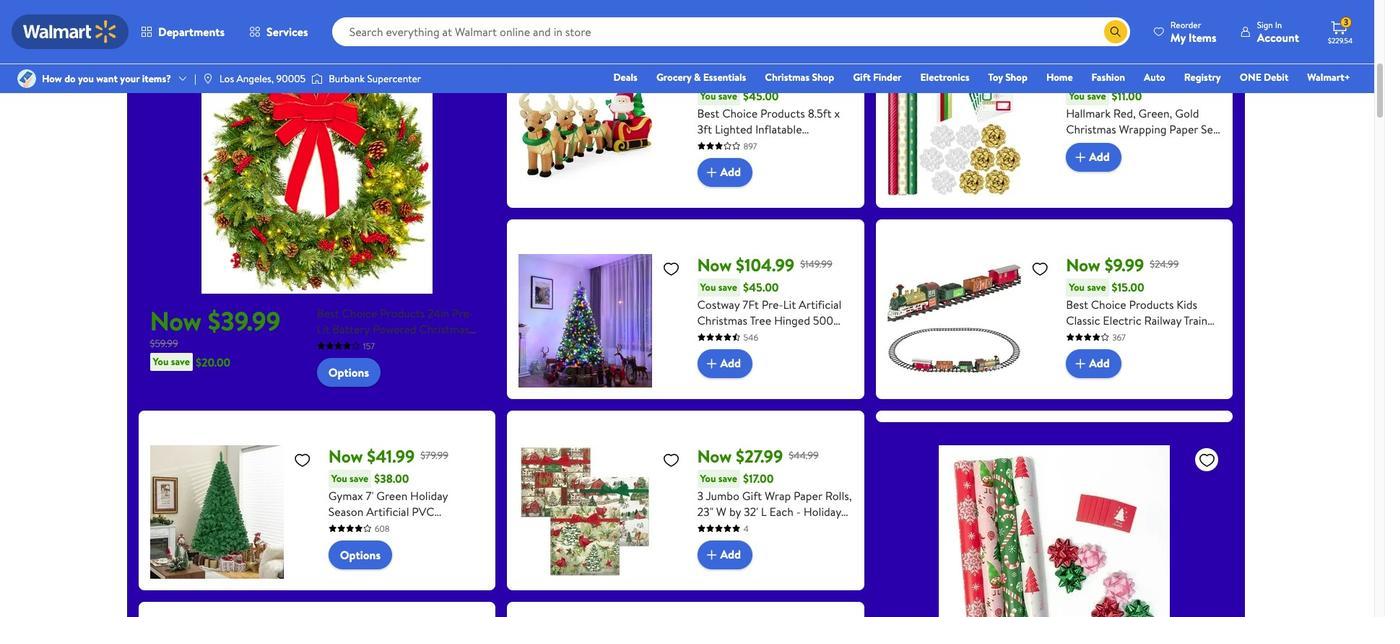 Task type: describe. For each thing, give the bounding box(es) containing it.
gold
[[1175, 105, 1199, 121]]

$149.99
[[800, 257, 832, 271]]

paper inside you save $11.00 hallmark red, green, gold christmas wrapping paper set (90 sq. ft. ttl, 10 bows, 4 ribbon colors, 40 gift tag stickers) stripes, snowflakes, trees
[[1169, 121, 1198, 137]]

now for $18.99
[[1066, 61, 1101, 86]]

save inside you save $11.00 hallmark red, green, gold christmas wrapping paper set (90 sq. ft. ttl, 10 bows, 4 ribbon colors, 40 gift tag stickers) stripes, snowflakes, trees
[[1087, 89, 1106, 103]]

best inside best choice products 24in pre- lit battery powered christmas wreath decoration w/ 70 lights, 96 pvc tips, ribbons
[[317, 305, 339, 321]]

save inside now $39.99 $59.99 you save $20.00
[[171, 355, 190, 369]]

ribbons
[[383, 353, 423, 369]]

stickers)
[[1066, 169, 1109, 185]]

$18.99
[[1105, 61, 1152, 86]]

96
[[317, 353, 330, 369]]

grocery & essentials link
[[650, 69, 753, 85]]

now $27.99 group
[[519, 422, 853, 579]]

gift finder
[[853, 70, 902, 84]]

add button for now $27.99
[[697, 541, 753, 569]]

clear search field text image
[[1087, 26, 1098, 37]]

tree inside you save $38.00 gymax 7' green holiday season artificial pvc christmas tree indoor outdoor stand
[[381, 520, 403, 536]]

save for now $9.99
[[1087, 280, 1106, 294]]

stand
[[375, 536, 403, 551]]

sign in to add to favorites list, 3 jumbo gift wrap paper rolls, 23" w by 32' l each - holiday horses, evergreen christmas, tree cardinal - by current image
[[663, 451, 680, 469]]

sign in to add to favorites list, hallmark red, green, gold christmas wrapping paper set (90 sq. ft. ttl, 10 bows, 4 ribbon colors, 40 gift tag stickers) stripes, snowflakes, trees image
[[1031, 68, 1049, 86]]

0 vertical spatial &
[[694, 70, 701, 84]]

now $18.99 group
[[887, 39, 1222, 200]]

Search search field
[[332, 17, 1130, 46]]

green
[[376, 488, 407, 504]]

add button inside now $18.99 group
[[1066, 143, 1121, 172]]

registry link
[[1178, 69, 1227, 85]]

christmas inside you save $11.00 hallmark red, green, gold christmas wrapping paper set (90 sq. ft. ttl, 10 bows, 4 ribbon colors, 40 gift tag stickers) stripes, snowflakes, trees
[[1066, 121, 1116, 137]]

1 horizontal spatial gift
[[853, 70, 871, 84]]

indoor inside you save $45.00 best choice products 8.5ft x 3ft lighted inflatable christmas santa claus & reindeer indoor outdoor w/ electric fan
[[745, 153, 778, 169]]

gymax
[[328, 488, 363, 504]]

ribbon
[[1066, 153, 1101, 169]]

gift inside you save $11.00 hallmark red, green, gold christmas wrapping paper set (90 sq. ft. ttl, 10 bows, 4 ribbon colors, 40 gift tag stickers) stripes, snowflakes, trees
[[1159, 153, 1179, 169]]

w
[[716, 504, 727, 520]]

auto
[[1144, 70, 1165, 84]]

& inside you save $45.00 best choice products 8.5ft x 3ft lighted inflatable christmas santa claus & reindeer indoor outdoor w/ electric fan
[[811, 137, 818, 153]]

$15.00
[[1112, 280, 1144, 295]]

now $27.99 $44.99
[[697, 444, 819, 468]]

now $54.99 group
[[519, 39, 853, 196]]

track
[[1086, 328, 1112, 344]]

pvc inside you save $38.00 gymax 7' green holiday season artificial pvc christmas tree indoor outdoor stand
[[412, 504, 434, 520]]

500
[[813, 312, 833, 328]]

set inside you save $11.00 hallmark red, green, gold christmas wrapping paper set (90 sq. ft. ttl, 10 bows, 4 ribbon colors, 40 gift tag stickers) stripes, snowflakes, trees
[[1201, 121, 1218, 137]]

add to cart image
[[703, 164, 720, 181]]

red,
[[1113, 105, 1136, 121]]

train
[[1184, 312, 1208, 328]]

24in
[[428, 305, 449, 321]]

departments button
[[129, 14, 237, 49]]

deals link
[[607, 69, 644, 85]]

add to cart image for now $104.99
[[703, 355, 720, 372]]

play
[[1115, 328, 1136, 344]]

you inside now $39.99 $59.99 you save $20.00
[[153, 355, 169, 369]]

bows,
[[1149, 137, 1178, 153]]

w/ inside you save $45.00 best choice products 8.5ft x 3ft lighted inflatable christmas santa claus & reindeer indoor outdoor w/ electric fan
[[826, 153, 839, 169]]

claus
[[781, 137, 808, 153]]

wrap
[[765, 488, 791, 504]]

fan
[[739, 169, 756, 185]]

you
[[78, 71, 94, 86]]

now $18.99 $29.99
[[1066, 61, 1186, 86]]

search icon image
[[1110, 26, 1121, 38]]

tag
[[1182, 153, 1199, 169]]

green,
[[1139, 105, 1172, 121]]

outdoor inside you save $45.00 best choice products 8.5ft x 3ft lighted inflatable christmas santa claus & reindeer indoor outdoor w/ electric fan
[[780, 153, 824, 169]]

toy inside you save $15.00 best choice products kids classic electric railway train car track play set toy w/ music, lights
[[1157, 328, 1174, 344]]

save for now $27.99
[[718, 471, 737, 486]]

decoration
[[356, 337, 412, 353]]

3 inside 3 $229.54
[[1344, 16, 1348, 28]]

choice for $9.99
[[1091, 297, 1126, 312]]

$59.99
[[150, 336, 178, 351]]

4 inside now $27.99 group
[[743, 523, 749, 535]]

$99.99
[[793, 66, 822, 80]]

0 vertical spatial toy
[[988, 70, 1003, 84]]

music,
[[1066, 344, 1098, 360]]

now $104.99 $149.99
[[697, 252, 832, 277]]

costway
[[697, 297, 740, 312]]

car
[[1066, 328, 1084, 344]]

los
[[219, 71, 234, 86]]

grocery
[[656, 70, 692, 84]]

burbank
[[329, 71, 365, 86]]

one debit link
[[1233, 69, 1295, 85]]

deals
[[613, 70, 638, 84]]

$45.00 for $104.99
[[743, 280, 779, 295]]

$9.99
[[1105, 252, 1144, 277]]

grocery & essentials
[[656, 70, 746, 84]]

you for now $9.99
[[1069, 280, 1085, 294]]

you for now $27.99
[[700, 471, 716, 486]]

add to cart image for now $9.99
[[1072, 355, 1089, 372]]

w/ inside you save $15.00 best choice products kids classic electric railway train car track play set toy w/ music, lights
[[1177, 328, 1190, 344]]

$54.99
[[736, 61, 787, 86]]

7ft
[[743, 297, 759, 312]]

now $41.99 $79.99
[[328, 444, 449, 468]]

want
[[96, 71, 118, 86]]

registry
[[1184, 70, 1221, 84]]

367
[[1112, 331, 1126, 343]]

add for now $9.99
[[1089, 356, 1110, 371]]

you for now $104.99
[[700, 280, 716, 294]]

essentials
[[703, 70, 746, 84]]

add to cart image inside now $18.99 group
[[1072, 148, 1089, 166]]

lights,
[[446, 337, 478, 353]]

you save $17.00 3 jumbo gift wrap paper rolls, 23" w by 32' l each - holiday horses, evergreen christmas, tree cardinal - by current
[[697, 471, 852, 551]]

add button for now $104.99
[[697, 349, 753, 378]]

services
[[267, 24, 308, 40]]

best for now $54.99
[[697, 105, 720, 121]]

0 vertical spatial by
[[729, 504, 741, 520]]

32'
[[744, 504, 758, 520]]

artificial inside you save $45.00 costway 7ft pre-lit artificial christmas tree hinged 500 led lights
[[799, 297, 842, 312]]

inflatable
[[755, 121, 802, 137]]

electronics
[[920, 70, 969, 84]]

pre- inside best choice products 24in pre- lit battery powered christmas wreath decoration w/ 70 lights, 96 pvc tips, ribbons
[[452, 305, 474, 321]]

now for $39.99
[[150, 303, 202, 339]]

jumbo
[[706, 488, 739, 504]]

add inside now $18.99 group
[[1089, 149, 1110, 165]]

8.5ft
[[808, 105, 832, 121]]

options link inside now $39.99 group
[[317, 358, 381, 387]]

reorder
[[1170, 18, 1201, 31]]

 image for burbank supercenter
[[311, 71, 323, 86]]

sign
[[1257, 18, 1273, 31]]

now $41.99 group
[[150, 422, 484, 579]]

items?
[[142, 71, 171, 86]]

stripes,
[[1112, 169, 1149, 185]]

fashion link
[[1085, 69, 1132, 85]]

157
[[363, 340, 375, 352]]

1 vertical spatial by
[[773, 536, 784, 551]]

70
[[430, 337, 443, 353]]

set inside you save $15.00 best choice products kids classic electric railway train car track play set toy w/ music, lights
[[1138, 328, 1155, 344]]

options link inside now $41.99 group
[[328, 541, 392, 569]]

40
[[1143, 153, 1157, 169]]

$45.00 for $54.99
[[743, 88, 779, 104]]

you for now $54.99
[[700, 89, 716, 103]]

wrapping
[[1119, 121, 1167, 137]]

santa
[[750, 137, 778, 153]]

now for $27.99
[[697, 444, 732, 468]]

lights inside you save $45.00 costway 7ft pre-lit artificial christmas tree hinged 500 led lights
[[721, 328, 751, 344]]



Task type: vqa. For each thing, say whether or not it's contained in the screenshot.
Pre- inside the Best Choice Products 24in Pre- Lit Battery Powered Christmas Wreath Decoration w/ 70 Lights, 96 PVC Tips, Ribbons
yes



Task type: locate. For each thing, give the bounding box(es) containing it.
2 shop from the left
[[1005, 70, 1028, 84]]

1 horizontal spatial shop
[[1005, 70, 1028, 84]]

0 horizontal spatial w/
[[415, 337, 428, 353]]

1 vertical spatial toy
[[1157, 328, 1174, 344]]

classic
[[1066, 312, 1100, 328]]

1 horizontal spatial electric
[[1103, 312, 1142, 328]]

gift left finder
[[853, 70, 871, 84]]

you down $59.99
[[153, 355, 169, 369]]

0 horizontal spatial indoor
[[405, 520, 438, 536]]

 image right 90005
[[311, 71, 323, 86]]

christmas
[[765, 70, 810, 84], [1066, 121, 1116, 137], [697, 137, 748, 153], [697, 312, 748, 328], [419, 321, 469, 337], [328, 520, 379, 536]]

add to cart image for now $27.99
[[703, 546, 720, 564]]

you save $11.00 hallmark red, green, gold christmas wrapping paper set (90 sq. ft. ttl, 10 bows, 4 ribbon colors, 40 gift tag stickers) stripes, snowflakes, trees
[[1066, 88, 1218, 200]]

90005
[[276, 71, 306, 86]]

2 $45.00 from the top
[[743, 280, 779, 295]]

0 horizontal spatial 4
[[743, 523, 749, 535]]

choice for $54.99
[[722, 105, 758, 121]]

lit inside you save $45.00 costway 7ft pre-lit artificial christmas tree hinged 500 led lights
[[783, 297, 796, 312]]

now up the costway
[[697, 252, 732, 277]]

0 horizontal spatial artificial
[[366, 504, 409, 520]]

shop left sign in to add to favorites list, hallmark red, green, gold christmas wrapping paper set (90 sq. ft. ttl, 10 bows, 4 ribbon colors, 40 gift tag stickers) stripes, snowflakes, trees 'icon'
[[1005, 70, 1028, 84]]

& right "grocery"
[[694, 70, 701, 84]]

2 horizontal spatial choice
[[1091, 297, 1126, 312]]

save up jumbo
[[718, 471, 737, 486]]

save inside you save $45.00 best choice products 8.5ft x 3ft lighted inflatable christmas santa claus & reindeer indoor outdoor w/ electric fan
[[718, 89, 737, 103]]

you up the hallmark
[[1069, 89, 1085, 103]]

w/ left 70
[[415, 337, 428, 353]]

0 horizontal spatial gift
[[742, 488, 762, 504]]

sign in account
[[1257, 18, 1299, 45]]

shop for christmas shop
[[812, 70, 834, 84]]

departments
[[158, 24, 225, 40]]

0 horizontal spatial electric
[[697, 169, 736, 185]]

lit left battery
[[317, 321, 330, 337]]

$45.00 inside you save $45.00 costway 7ft pre-lit artificial christmas tree hinged 500 led lights
[[743, 280, 779, 295]]

gift finder link
[[846, 69, 908, 85]]

1 horizontal spatial &
[[811, 137, 818, 153]]

sign in to add to favorites list, costway 7ft pre-lit artificial christmas tree hinged 500 led lights image
[[663, 260, 680, 278]]

1 shop from the left
[[812, 70, 834, 84]]

$79.99
[[421, 448, 449, 463]]

3 left jumbo
[[697, 488, 703, 504]]

|
[[194, 71, 196, 86]]

now up the hallmark
[[1066, 61, 1101, 86]]

tree down "green"
[[381, 520, 403, 536]]

electric inside you save $15.00 best choice products kids classic electric railway train car track play set toy w/ music, lights
[[1103, 312, 1142, 328]]

electric left fan
[[697, 169, 736, 185]]

1 $45.00 from the top
[[743, 88, 779, 104]]

1 vertical spatial indoor
[[405, 520, 438, 536]]

you down grocery & essentials
[[700, 89, 716, 103]]

1 vertical spatial lit
[[317, 321, 330, 337]]

pvc
[[333, 353, 355, 369], [412, 504, 434, 520]]

do
[[64, 71, 76, 86]]

0 vertical spatial lit
[[783, 297, 796, 312]]

1 horizontal spatial choice
[[722, 105, 758, 121]]

pvc inside best choice products 24in pre- lit battery powered christmas wreath decoration w/ 70 lights, 96 pvc tips, ribbons
[[333, 353, 355, 369]]

gift right the 40
[[1159, 153, 1179, 169]]

0 vertical spatial indoor
[[745, 153, 778, 169]]

0 horizontal spatial 3
[[697, 488, 703, 504]]

add to cart image down the horses,
[[703, 546, 720, 564]]

holiday right "green"
[[410, 488, 448, 504]]

save up 7'
[[350, 471, 369, 486]]

pvc right 96
[[333, 353, 355, 369]]

save inside you save $45.00 costway 7ft pre-lit artificial christmas tree hinged 500 led lights
[[718, 280, 737, 294]]

now $9.99 $24.99
[[1066, 252, 1179, 277]]

options link down 608
[[328, 541, 392, 569]]

1 vertical spatial &
[[811, 137, 818, 153]]

save for now $104.99
[[718, 280, 737, 294]]

lights down 367
[[1101, 344, 1131, 360]]

$38.00
[[374, 471, 409, 487]]

$104.99
[[736, 252, 794, 277]]

3 up $229.54
[[1344, 16, 1348, 28]]

1 horizontal spatial set
[[1201, 121, 1218, 137]]

1 horizontal spatial 3
[[1344, 16, 1348, 28]]

group
[[887, 422, 1222, 617]]

electric up 367
[[1103, 312, 1142, 328]]

- right cardinal
[[765, 536, 770, 551]]

0 vertical spatial $45.00
[[743, 88, 779, 104]]

now for $104.99
[[697, 252, 732, 277]]

options inside now $39.99 group
[[328, 364, 369, 380]]

tree inside you save $45.00 costway 7ft pre-lit artificial christmas tree hinged 500 led lights
[[750, 312, 771, 328]]

now inside now $39.99 $59.99 you save $20.00
[[150, 303, 202, 339]]

$27.99
[[736, 444, 783, 468]]

toy
[[988, 70, 1003, 84], [1157, 328, 1174, 344]]

0 vertical spatial gift
[[853, 70, 871, 84]]

in
[[1275, 18, 1282, 31]]

add to cart image down led
[[703, 355, 720, 372]]

(90
[[1066, 137, 1083, 153]]

tips,
[[358, 353, 380, 369]]

1 vertical spatial set
[[1138, 328, 1155, 344]]

pvc right "green"
[[412, 504, 434, 520]]

w/ right claus
[[826, 153, 839, 169]]

sign in to add to favorites list, best choice products kids classic electric railway train car track play set toy w/ music, lights image
[[1031, 260, 1049, 278]]

Walmart Site-Wide search field
[[332, 17, 1130, 46]]

1 vertical spatial -
[[765, 536, 770, 551]]

indoor right 'stand'
[[405, 520, 438, 536]]

pre- inside you save $45.00 costway 7ft pre-lit artificial christmas tree hinged 500 led lights
[[762, 297, 783, 312]]

you inside you save $15.00 best choice products kids classic electric railway train car track play set toy w/ music, lights
[[1069, 280, 1085, 294]]

now $39.99 $59.99 you save $20.00
[[150, 303, 281, 370]]

0 vertical spatial set
[[1201, 121, 1218, 137]]

horses,
[[697, 520, 735, 536]]

my
[[1170, 29, 1186, 45]]

season
[[328, 504, 364, 520]]

1 vertical spatial 4
[[743, 523, 749, 535]]

products down $15.00
[[1129, 297, 1174, 312]]

add to cart image up stickers)
[[1072, 148, 1089, 166]]

tree down 23"
[[697, 536, 719, 551]]

paper right wrap
[[794, 488, 822, 504]]

outdoor down inflatable
[[780, 153, 824, 169]]

options link down wreath
[[317, 358, 381, 387]]

0 horizontal spatial set
[[1138, 328, 1155, 344]]

artificial up 608
[[366, 504, 409, 520]]

one
[[1240, 70, 1261, 84]]

paper up 'tag'
[[1169, 121, 1198, 137]]

best inside you save $45.00 best choice products 8.5ft x 3ft lighted inflatable christmas santa claus & reindeer indoor outdoor w/ electric fan
[[697, 105, 720, 121]]

lit inside best choice products 24in pre- lit battery powered christmas wreath decoration w/ 70 lights, 96 pvc tips, ribbons
[[317, 321, 330, 337]]

electric
[[697, 169, 736, 185], [1103, 312, 1142, 328]]

electric inside you save $45.00 best choice products 8.5ft x 3ft lighted inflatable christmas santa claus & reindeer indoor outdoor w/ electric fan
[[697, 169, 736, 185]]

1 horizontal spatial outdoor
[[780, 153, 824, 169]]

best down grocery & essentials link at the top of the page
[[697, 105, 720, 121]]

1 vertical spatial outdoor
[[328, 536, 372, 551]]

pre-
[[762, 297, 783, 312], [452, 305, 474, 321]]

save left $15.00
[[1087, 280, 1106, 294]]

sign in to add to favorites list, best choice products 8.5ft x 3ft lighted inflatable christmas santa claus & reindeer indoor outdoor w/ electric fan image
[[663, 68, 680, 86]]

$45.00 down $54.99
[[743, 88, 779, 104]]

paper
[[1169, 121, 1198, 137], [794, 488, 822, 504]]

you up gymax on the left of the page
[[331, 471, 347, 486]]

christmas inside you save $38.00 gymax 7' green holiday season artificial pvc christmas tree indoor outdoor stand
[[328, 520, 379, 536]]

products
[[760, 105, 805, 121], [1129, 297, 1174, 312], [380, 305, 425, 321]]

choice inside you save $45.00 best choice products 8.5ft x 3ft lighted inflatable christmas santa claus & reindeer indoor outdoor w/ electric fan
[[722, 105, 758, 121]]

products left 24in
[[380, 305, 425, 321]]

1 horizontal spatial w/
[[826, 153, 839, 169]]

best inside you save $15.00 best choice products kids classic electric railway train car track play set toy w/ music, lights
[[1066, 297, 1088, 312]]

- right the each at the bottom of the page
[[796, 504, 801, 520]]

shop up 8.5ft
[[812, 70, 834, 84]]

4
[[1181, 137, 1188, 153], [743, 523, 749, 535]]

hinged
[[774, 312, 810, 328]]

products for now $54.99
[[760, 105, 805, 121]]

christmas inside you save $45.00 best choice products 8.5ft x 3ft lighted inflatable christmas santa claus & reindeer indoor outdoor w/ electric fan
[[697, 137, 748, 153]]

christmas shop
[[765, 70, 834, 84]]

now for $54.99
[[697, 61, 732, 86]]

23"
[[697, 504, 714, 520]]

walmart+
[[1307, 70, 1350, 84]]

artificial down $149.99
[[799, 297, 842, 312]]

0 horizontal spatial outdoor
[[328, 536, 372, 551]]

now up jumbo
[[697, 444, 732, 468]]

0 horizontal spatial holiday
[[410, 488, 448, 504]]

1 horizontal spatial lit
[[783, 297, 796, 312]]

save down $59.99
[[171, 355, 190, 369]]

shop for toy shop
[[1005, 70, 1028, 84]]

0 horizontal spatial choice
[[342, 305, 377, 321]]

1 vertical spatial $45.00
[[743, 280, 779, 295]]

save down 'essentials' in the right of the page
[[718, 89, 737, 103]]

2 horizontal spatial products
[[1129, 297, 1174, 312]]

3 $229.54
[[1328, 16, 1353, 45]]

1 vertical spatial pvc
[[412, 504, 434, 520]]

outdoor inside you save $38.00 gymax 7' green holiday season artificial pvc christmas tree indoor outdoor stand
[[328, 536, 372, 551]]

choice up 897
[[722, 105, 758, 121]]

you up 'classic'
[[1069, 280, 1085, 294]]

 image for los angeles, 90005
[[202, 73, 214, 84]]

add inside now $54.99 group
[[720, 164, 741, 180]]

0 horizontal spatial pvc
[[333, 353, 355, 369]]

toy left sign in to add to favorites list, hallmark red, green, gold christmas wrapping paper set (90 sq. ft. ttl, 10 bows, 4 ribbon colors, 40 gift tag stickers) stripes, snowflakes, trees 'icon'
[[988, 70, 1003, 84]]

0 vertical spatial options link
[[317, 358, 381, 387]]

gift down $17.00
[[742, 488, 762, 504]]

choice inside best choice products 24in pre- lit battery powered christmas wreath decoration w/ 70 lights, 96 pvc tips, ribbons
[[342, 305, 377, 321]]

lights right led
[[721, 328, 751, 344]]

sign in to add to favorites list, 30 x 10' holiday giftwrap ensemble w/ star bow  tags (4-pack) | gnome pink image
[[1198, 451, 1216, 469]]

0 horizontal spatial toy
[[988, 70, 1003, 84]]

0 horizontal spatial lights
[[721, 328, 751, 344]]

2 horizontal spatial tree
[[750, 312, 771, 328]]

1 horizontal spatial best
[[697, 105, 720, 121]]

by right the w
[[729, 504, 741, 520]]

powered
[[373, 321, 416, 337]]

angeles,
[[236, 71, 274, 86]]

0 vertical spatial pvc
[[333, 353, 355, 369]]

products inside you save $45.00 best choice products 8.5ft x 3ft lighted inflatable christmas santa claus & reindeer indoor outdoor w/ electric fan
[[760, 105, 805, 121]]

add to cart image down the car
[[1072, 355, 1089, 372]]

electronics link
[[914, 69, 976, 85]]

now up $20.00
[[150, 303, 202, 339]]

$44.99
[[789, 448, 819, 463]]

save up the hallmark
[[1087, 89, 1106, 103]]

0 vertical spatial paper
[[1169, 121, 1198, 137]]

1 horizontal spatial tree
[[697, 536, 719, 551]]

$24.99
[[1150, 257, 1179, 271]]

you
[[700, 89, 716, 103], [1069, 89, 1085, 103], [700, 280, 716, 294], [1069, 280, 1085, 294], [153, 355, 169, 369], [331, 471, 347, 486], [700, 471, 716, 486]]

now right "grocery"
[[697, 61, 732, 86]]

1 horizontal spatial 4
[[1181, 137, 1188, 153]]

you inside you save $45.00 best choice products 8.5ft x 3ft lighted inflatable christmas santa claus & reindeer indoor outdoor w/ electric fan
[[700, 89, 716, 103]]

save for now $54.99
[[718, 89, 737, 103]]

christmas shop link
[[759, 69, 841, 85]]

sq.
[[1086, 137, 1101, 153]]

3ft
[[697, 121, 712, 137]]

you save $38.00 gymax 7' green holiday season artificial pvc christmas tree indoor outdoor stand
[[328, 471, 448, 551]]

you inside you save $38.00 gymax 7' green holiday season artificial pvc christmas tree indoor outdoor stand
[[331, 471, 347, 486]]

0 horizontal spatial paper
[[794, 488, 822, 504]]

auto link
[[1137, 69, 1172, 85]]

toy left the train
[[1157, 328, 1174, 344]]

0 horizontal spatial by
[[729, 504, 741, 520]]

 image
[[17, 69, 36, 88]]

0 horizontal spatial lit
[[317, 321, 330, 337]]

products for now $9.99
[[1129, 297, 1174, 312]]

outdoor down season
[[328, 536, 372, 551]]

& right claus
[[811, 137, 818, 153]]

colors,
[[1104, 153, 1140, 169]]

now $54.99 $99.99
[[697, 61, 822, 86]]

options inside now $41.99 group
[[340, 547, 381, 563]]

evergreen
[[738, 520, 789, 536]]

1 vertical spatial options
[[340, 547, 381, 563]]

holiday inside you save $38.00 gymax 7' green holiday season artificial pvc christmas tree indoor outdoor stand
[[410, 488, 448, 504]]

$45.00 up 7ft
[[743, 280, 779, 295]]

0 vertical spatial 3
[[1344, 16, 1348, 28]]

sign in to add to favorites list, best choice products 24in pre-lit battery powered christmas wreath decoration w/ 70 lights, 96 pvc tips, ribbons image
[[461, 68, 478, 86]]

1 horizontal spatial lights
[[1101, 344, 1131, 360]]

you save $45.00 costway 7ft pre-lit artificial christmas tree hinged 500 led lights
[[697, 280, 842, 344]]

0 horizontal spatial pre-
[[452, 305, 474, 321]]

1 vertical spatial electric
[[1103, 312, 1142, 328]]

2 horizontal spatial w/
[[1177, 328, 1190, 344]]

1 vertical spatial 3
[[697, 488, 703, 504]]

choice up the 157
[[342, 305, 377, 321]]

4 up cardinal
[[743, 523, 749, 535]]

4 inside you save $11.00 hallmark red, green, gold christmas wrapping paper set (90 sq. ft. ttl, 10 bows, 4 ribbon colors, 40 gift tag stickers) stripes, snowflakes, trees
[[1181, 137, 1188, 153]]

walmart image
[[23, 20, 117, 43]]

options down 608
[[340, 547, 381, 563]]

0 horizontal spatial best
[[317, 305, 339, 321]]

supercenter
[[367, 71, 421, 86]]

how do you want your items?
[[42, 71, 171, 86]]

0 vertical spatial electric
[[697, 169, 736, 185]]

add inside now $27.99 group
[[720, 547, 741, 563]]

debit
[[1264, 70, 1289, 84]]

1 horizontal spatial  image
[[311, 71, 323, 86]]

options down wreath
[[328, 364, 369, 380]]

save for now $41.99
[[350, 471, 369, 486]]

1 vertical spatial artificial
[[366, 504, 409, 520]]

1 horizontal spatial artificial
[[799, 297, 842, 312]]

you inside you save $17.00 3 jumbo gift wrap paper rolls, 23" w by 32' l each - holiday horses, evergreen christmas, tree cardinal - by current
[[700, 471, 716, 486]]

now $39.99 group
[[150, 39, 484, 387]]

1 horizontal spatial toy
[[1157, 328, 1174, 344]]

608
[[375, 523, 390, 535]]

add for now $27.99
[[720, 547, 741, 563]]

now up gymax on the left of the page
[[328, 444, 363, 468]]

1 horizontal spatial indoor
[[745, 153, 778, 169]]

0 vertical spatial artificial
[[799, 297, 842, 312]]

choice inside you save $15.00 best choice products kids classic electric railway train car track play set toy w/ music, lights
[[1091, 297, 1126, 312]]

home
[[1046, 70, 1073, 84]]

indoor down 897
[[745, 153, 778, 169]]

led
[[697, 328, 718, 344]]

save inside you save $38.00 gymax 7' green holiday season artificial pvc christmas tree indoor outdoor stand
[[350, 471, 369, 486]]

home link
[[1040, 69, 1079, 85]]

897
[[743, 140, 757, 152]]

now left "$9.99"
[[1066, 252, 1101, 277]]

best up the car
[[1066, 297, 1088, 312]]

0 vertical spatial 4
[[1181, 137, 1188, 153]]

now for $41.99
[[328, 444, 363, 468]]

w/
[[826, 153, 839, 169], [1177, 328, 1190, 344], [415, 337, 428, 353]]

1 horizontal spatial holiday
[[804, 504, 841, 520]]

los angeles, 90005
[[219, 71, 306, 86]]

add to cart image
[[1072, 148, 1089, 166], [703, 355, 720, 372], [1072, 355, 1089, 372], [703, 546, 720, 564]]

kids
[[1177, 297, 1197, 312]]

add for now $54.99
[[720, 164, 741, 180]]

0 vertical spatial options
[[328, 364, 369, 380]]

services button
[[237, 14, 320, 49]]

0 horizontal spatial &
[[694, 70, 701, 84]]

w/ inside best choice products 24in pre- lit battery powered christmas wreath decoration w/ 70 lights, 96 pvc tips, ribbons
[[415, 337, 428, 353]]

1 vertical spatial gift
[[1159, 153, 1179, 169]]

christmas inside you save $45.00 costway 7ft pre-lit artificial christmas tree hinged 500 led lights
[[697, 312, 748, 328]]

w/ down kids
[[1177, 328, 1190, 344]]

1 horizontal spatial products
[[760, 105, 805, 121]]

best up wreath
[[317, 305, 339, 321]]

save up the costway
[[718, 280, 737, 294]]

choice down $15.00
[[1091, 297, 1126, 312]]

indoor inside you save $38.00 gymax 7' green holiday season artificial pvc christmas tree indoor outdoor stand
[[405, 520, 438, 536]]

save inside you save $15.00 best choice products kids classic electric railway train car track play set toy w/ music, lights
[[1087, 280, 1106, 294]]

add to cart image inside now $27.99 group
[[703, 546, 720, 564]]

1 vertical spatial options link
[[328, 541, 392, 569]]

you for now $41.99
[[331, 471, 347, 486]]

holiday up current
[[804, 504, 841, 520]]

1 vertical spatial paper
[[794, 488, 822, 504]]

best for now $9.99
[[1066, 297, 1088, 312]]

best choice products 24in pre- lit battery powered christmas wreath decoration w/ 70 lights, 96 pvc tips, ribbons
[[317, 305, 478, 369]]

add button for now $54.99
[[697, 158, 753, 187]]

lit
[[783, 297, 796, 312], [317, 321, 330, 337]]

finder
[[873, 70, 902, 84]]

set right gold
[[1201, 121, 1218, 137]]

0 vertical spatial outdoor
[[780, 153, 824, 169]]

one debit
[[1240, 70, 1289, 84]]

set right play
[[1138, 328, 1155, 344]]

railway
[[1144, 312, 1181, 328]]

1 horizontal spatial -
[[796, 504, 801, 520]]

holiday inside you save $17.00 3 jumbo gift wrap paper rolls, 23" w by 32' l each - holiday horses, evergreen christmas, tree cardinal - by current
[[804, 504, 841, 520]]

2 vertical spatial gift
[[742, 488, 762, 504]]

4 right bows,
[[1181, 137, 1188, 153]]

pre- right 7ft
[[762, 297, 783, 312]]

0 horizontal spatial products
[[380, 305, 425, 321]]

3 inside you save $17.00 3 jumbo gift wrap paper rolls, 23" w by 32' l each - holiday horses, evergreen christmas, tree cardinal - by current
[[697, 488, 703, 504]]

0 horizontal spatial tree
[[381, 520, 403, 536]]

add button for now $9.99
[[1066, 349, 1121, 378]]

add button inside now $27.99 group
[[697, 541, 753, 569]]

sign in to add to favorites list, gymax 7' green holiday season artificial pvc christmas tree indoor outdoor stand image
[[294, 451, 311, 469]]

products inside you save $15.00 best choice products kids classic electric railway train car track play set toy w/ music, lights
[[1129, 297, 1174, 312]]

 image
[[311, 71, 323, 86], [202, 73, 214, 84]]

lights inside you save $15.00 best choice products kids classic electric railway train car track play set toy w/ music, lights
[[1101, 344, 1131, 360]]

0 vertical spatial -
[[796, 504, 801, 520]]

rolls,
[[825, 488, 852, 504]]

christmas inside best choice products 24in pre- lit battery powered christmas wreath decoration w/ 70 lights, 96 pvc tips, ribbons
[[419, 321, 469, 337]]

lit left 500
[[783, 297, 796, 312]]

2 horizontal spatial gift
[[1159, 153, 1179, 169]]

0 horizontal spatial  image
[[202, 73, 214, 84]]

by left current
[[773, 536, 784, 551]]

1 horizontal spatial pre-
[[762, 297, 783, 312]]

save inside you save $17.00 3 jumbo gift wrap paper rolls, 23" w by 32' l each - holiday horses, evergreen christmas, tree cardinal - by current
[[718, 471, 737, 486]]

tree inside you save $17.00 3 jumbo gift wrap paper rolls, 23" w by 32' l each - holiday horses, evergreen christmas, tree cardinal - by current
[[697, 536, 719, 551]]

hallmark
[[1066, 105, 1111, 121]]

products up claus
[[760, 105, 805, 121]]

you up the costway
[[700, 280, 716, 294]]

you inside you save $45.00 costway 7ft pre-lit artificial christmas tree hinged 500 led lights
[[700, 280, 716, 294]]

lighted
[[715, 121, 753, 137]]

you save $45.00 best choice products 8.5ft x 3ft lighted inflatable christmas santa claus & reindeer indoor outdoor w/ electric fan
[[697, 88, 840, 185]]

artificial inside you save $38.00 gymax 7' green holiday season artificial pvc christmas tree indoor outdoor stand
[[366, 504, 409, 520]]

shop
[[812, 70, 834, 84], [1005, 70, 1028, 84]]

now for $9.99
[[1066, 252, 1101, 277]]

1 horizontal spatial by
[[773, 536, 784, 551]]

gift inside you save $17.00 3 jumbo gift wrap paper rolls, 23" w by 32' l each - holiday horses, evergreen christmas, tree cardinal - by current
[[742, 488, 762, 504]]

$45.00
[[743, 88, 779, 104], [743, 280, 779, 295]]

items
[[1189, 29, 1217, 45]]

pre- right 24in
[[452, 305, 474, 321]]

 image right the |
[[202, 73, 214, 84]]

$45.00 inside you save $45.00 best choice products 8.5ft x 3ft lighted inflatable christmas santa claus & reindeer indoor outdoor w/ electric fan
[[743, 88, 779, 104]]

1 horizontal spatial pvc
[[412, 504, 434, 520]]

$17.00
[[743, 471, 774, 487]]

0 horizontal spatial -
[[765, 536, 770, 551]]

add for now $104.99
[[720, 356, 741, 371]]

7'
[[366, 488, 374, 504]]

paper inside you save $17.00 3 jumbo gift wrap paper rolls, 23" w by 32' l each - holiday horses, evergreen christmas, tree cardinal - by current
[[794, 488, 822, 504]]

2 horizontal spatial best
[[1066, 297, 1088, 312]]

0 horizontal spatial shop
[[812, 70, 834, 84]]

ft.
[[1103, 137, 1114, 153]]

1 horizontal spatial paper
[[1169, 121, 1198, 137]]

tree up 546
[[750, 312, 771, 328]]

add button inside now $54.99 group
[[697, 158, 753, 187]]

you inside you save $11.00 hallmark red, green, gold christmas wrapping paper set (90 sq. ft. ttl, 10 bows, 4 ribbon colors, 40 gift tag stickers) stripes, snowflakes, trees
[[1069, 89, 1085, 103]]

products inside best choice products 24in pre- lit battery powered christmas wreath decoration w/ 70 lights, 96 pvc tips, ribbons
[[380, 305, 425, 321]]

you up jumbo
[[700, 471, 716, 486]]



